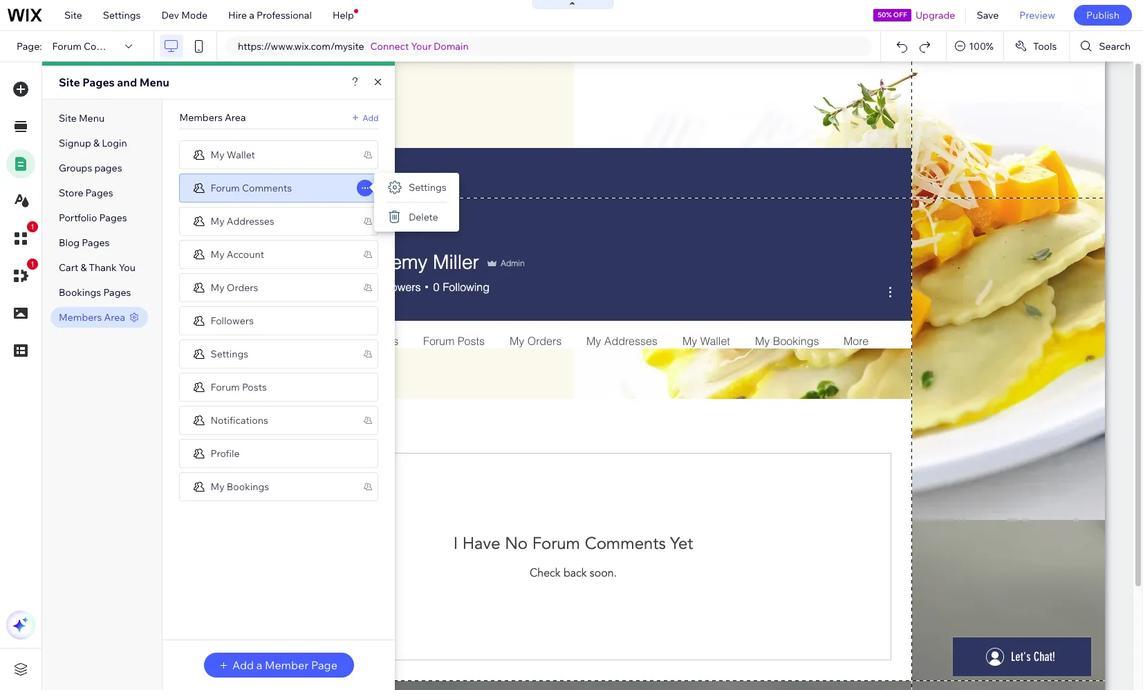 Task type: describe. For each thing, give the bounding box(es) containing it.
your
[[411, 40, 432, 53]]

0 horizontal spatial comments
[[84, 40, 134, 53]]

my for my bookings
[[211, 481, 225, 493]]

pages for bookings
[[103, 286, 131, 299]]

groups pages
[[59, 162, 122, 174]]

my orders
[[211, 281, 258, 294]]

my for my addresses
[[211, 215, 225, 227]]

site for site
[[64, 9, 82, 21]]

search button
[[1071, 31, 1144, 62]]

my bookings
[[211, 481, 269, 493]]

a for hire
[[249, 9, 255, 21]]

0 vertical spatial forum
[[52, 40, 82, 53]]

pages
[[94, 162, 122, 174]]

add a member page
[[233, 659, 338, 673]]

orders
[[227, 281, 258, 294]]

https://www.wix.com/mysite
[[238, 40, 364, 53]]

50%
[[878, 10, 892, 19]]

site pages and menu
[[59, 75, 169, 89]]

1 vertical spatial members
[[59, 311, 102, 324]]

site for site menu
[[59, 112, 77, 125]]

0 horizontal spatial forum comments
[[52, 40, 134, 53]]

preview
[[1020, 9, 1056, 21]]

signup
[[59, 137, 91, 149]]

delete
[[409, 211, 438, 224]]

cart & thank you
[[59, 262, 136, 274]]

store
[[59, 187, 83, 199]]

help
[[333, 9, 354, 21]]

my for my orders
[[211, 281, 225, 294]]

cart
[[59, 262, 78, 274]]

1 vertical spatial forum
[[211, 182, 240, 194]]

my for my account
[[211, 248, 225, 261]]

blog pages
[[59, 237, 110, 249]]

posts
[[242, 381, 267, 393]]

1 horizontal spatial members
[[180, 111, 223, 124]]

pages for site
[[83, 75, 115, 89]]

add a member page button
[[204, 653, 354, 678]]

my addresses
[[211, 215, 275, 227]]

site menu
[[59, 112, 105, 125]]

publish
[[1087, 9, 1120, 21]]

portfolio pages
[[59, 212, 127, 224]]

publish button
[[1075, 5, 1133, 26]]

search
[[1100, 40, 1131, 53]]

hire
[[228, 9, 247, 21]]

dev mode
[[162, 9, 208, 21]]

0 horizontal spatial area
[[104, 311, 125, 324]]

tools button
[[1005, 31, 1070, 62]]

1 horizontal spatial forum comments
[[211, 182, 292, 194]]

add for add
[[363, 112, 379, 123]]

0 horizontal spatial settings
[[103, 9, 141, 21]]

wallet
[[227, 148, 255, 161]]

1 horizontal spatial menu
[[140, 75, 169, 89]]

addresses
[[227, 215, 275, 227]]



Task type: vqa. For each thing, say whether or not it's contained in the screenshot.
bottommost Bookings
yes



Task type: locate. For each thing, give the bounding box(es) containing it.
save
[[977, 9, 999, 21]]

0 vertical spatial a
[[249, 9, 255, 21]]

login
[[102, 137, 127, 149]]

1 vertical spatial members area
[[59, 311, 125, 324]]

bookings
[[59, 286, 101, 299], [227, 481, 269, 493]]

1 horizontal spatial members area
[[180, 111, 246, 124]]

add
[[363, 112, 379, 123], [233, 659, 254, 673]]

1 horizontal spatial settings
[[211, 348, 248, 360]]

https://www.wix.com/mysite connect your domain
[[238, 40, 469, 53]]

profile
[[211, 447, 240, 460]]

a for add
[[256, 659, 262, 673]]

1 horizontal spatial add
[[363, 112, 379, 123]]

connect
[[371, 40, 409, 53]]

settings
[[103, 9, 141, 21], [409, 181, 447, 194], [211, 348, 248, 360]]

forum comments
[[52, 40, 134, 53], [211, 182, 292, 194]]

0 horizontal spatial members area
[[59, 311, 125, 324]]

2 vertical spatial settings
[[211, 348, 248, 360]]

my left 'orders'
[[211, 281, 225, 294]]

members area down bookings pages
[[59, 311, 125, 324]]

blog
[[59, 237, 80, 249]]

tools
[[1034, 40, 1058, 53]]

1 vertical spatial settings
[[409, 181, 447, 194]]

0 horizontal spatial members
[[59, 311, 102, 324]]

pages
[[83, 75, 115, 89], [86, 187, 113, 199], [99, 212, 127, 224], [82, 237, 110, 249], [103, 286, 131, 299]]

2 vertical spatial forum
[[211, 381, 240, 393]]

1 horizontal spatial bookings
[[227, 481, 269, 493]]

0 vertical spatial &
[[93, 137, 100, 149]]

0 vertical spatial members
[[180, 111, 223, 124]]

pages for portfolio
[[99, 212, 127, 224]]

0 vertical spatial bookings
[[59, 286, 101, 299]]

bookings down cart
[[59, 286, 101, 299]]

2 vertical spatial site
[[59, 112, 77, 125]]

50% off
[[878, 10, 908, 19]]

settings down "followers"
[[211, 348, 248, 360]]

& right cart
[[81, 262, 87, 274]]

1 horizontal spatial a
[[256, 659, 262, 673]]

1 horizontal spatial &
[[93, 137, 100, 149]]

account
[[227, 248, 264, 261]]

page
[[311, 659, 338, 673]]

site for site pages and menu
[[59, 75, 80, 89]]

pages for store
[[86, 187, 113, 199]]

thank
[[89, 262, 117, 274]]

comments up site pages and menu
[[84, 40, 134, 53]]

0 vertical spatial comments
[[84, 40, 134, 53]]

1 vertical spatial add
[[233, 659, 254, 673]]

members area up "my wallet"
[[180, 111, 246, 124]]

0 vertical spatial add
[[363, 112, 379, 123]]

comments
[[84, 40, 134, 53], [242, 182, 292, 194]]

1 vertical spatial site
[[59, 75, 80, 89]]

and
[[117, 75, 137, 89]]

0 vertical spatial menu
[[140, 75, 169, 89]]

& for signup
[[93, 137, 100, 149]]

5 my from the top
[[211, 481, 225, 493]]

hire a professional
[[228, 9, 312, 21]]

pages left and
[[83, 75, 115, 89]]

menu right and
[[140, 75, 169, 89]]

0 vertical spatial forum comments
[[52, 40, 134, 53]]

pages right portfolio
[[99, 212, 127, 224]]

members down bookings pages
[[59, 311, 102, 324]]

area up "my wallet"
[[225, 111, 246, 124]]

pages for blog
[[82, 237, 110, 249]]

followers
[[211, 315, 254, 327]]

1 my from the top
[[211, 148, 225, 161]]

a inside button
[[256, 659, 262, 673]]

1 horizontal spatial area
[[225, 111, 246, 124]]

1 vertical spatial area
[[104, 311, 125, 324]]

notifications
[[211, 414, 268, 427]]

save button
[[967, 0, 1010, 30]]

forum left posts
[[211, 381, 240, 393]]

members up "my wallet"
[[180, 111, 223, 124]]

you
[[119, 262, 136, 274]]

a right hire
[[249, 9, 255, 21]]

comments up addresses
[[242, 182, 292, 194]]

my wallet
[[211, 148, 255, 161]]

my left account
[[211, 248, 225, 261]]

0 horizontal spatial bookings
[[59, 286, 101, 299]]

area
[[225, 111, 246, 124], [104, 311, 125, 324]]

members
[[180, 111, 223, 124], [59, 311, 102, 324]]

my account
[[211, 248, 264, 261]]

groups
[[59, 162, 92, 174]]

&
[[93, 137, 100, 149], [81, 262, 87, 274]]

forum comments up site pages and menu
[[52, 40, 134, 53]]

forum up site pages and menu
[[52, 40, 82, 53]]

add inside button
[[233, 659, 254, 673]]

mode
[[181, 9, 208, 21]]

a
[[249, 9, 255, 21], [256, 659, 262, 673]]

my down profile
[[211, 481, 225, 493]]

0 vertical spatial settings
[[103, 9, 141, 21]]

100%
[[970, 40, 994, 53]]

1 vertical spatial comments
[[242, 182, 292, 194]]

my left wallet
[[211, 148, 225, 161]]

pages down you on the left top of the page
[[103, 286, 131, 299]]

off
[[894, 10, 908, 19]]

forum posts
[[211, 381, 267, 393]]

member
[[265, 659, 309, 673]]

forum down "my wallet"
[[211, 182, 240, 194]]

professional
[[257, 9, 312, 21]]

bookings down profile
[[227, 481, 269, 493]]

menu up the signup & login
[[79, 112, 105, 125]]

1 vertical spatial a
[[256, 659, 262, 673]]

1 vertical spatial &
[[81, 262, 87, 274]]

bookings pages
[[59, 286, 131, 299]]

0 horizontal spatial add
[[233, 659, 254, 673]]

1 horizontal spatial comments
[[242, 182, 292, 194]]

my for my wallet
[[211, 148, 225, 161]]

1 vertical spatial forum comments
[[211, 182, 292, 194]]

2 horizontal spatial settings
[[409, 181, 447, 194]]

area down bookings pages
[[104, 311, 125, 324]]

0 vertical spatial site
[[64, 9, 82, 21]]

100% button
[[947, 31, 1004, 62]]

dev
[[162, 9, 179, 21]]

domain
[[434, 40, 469, 53]]

add for add a member page
[[233, 659, 254, 673]]

site
[[64, 9, 82, 21], [59, 75, 80, 89], [59, 112, 77, 125]]

a left member
[[256, 659, 262, 673]]

2 my from the top
[[211, 215, 225, 227]]

menu
[[140, 75, 169, 89], [79, 112, 105, 125]]

settings up delete
[[409, 181, 447, 194]]

preview button
[[1010, 0, 1066, 30]]

& left login
[[93, 137, 100, 149]]

4 my from the top
[[211, 281, 225, 294]]

settings left dev
[[103, 9, 141, 21]]

forum comments up addresses
[[211, 182, 292, 194]]

my left addresses
[[211, 215, 225, 227]]

1 vertical spatial menu
[[79, 112, 105, 125]]

store pages
[[59, 187, 113, 199]]

1 vertical spatial bookings
[[227, 481, 269, 493]]

my
[[211, 148, 225, 161], [211, 215, 225, 227], [211, 248, 225, 261], [211, 281, 225, 294], [211, 481, 225, 493]]

3 my from the top
[[211, 248, 225, 261]]

upgrade
[[916, 9, 956, 21]]

members area
[[180, 111, 246, 124], [59, 311, 125, 324]]

pages up "cart & thank you"
[[82, 237, 110, 249]]

0 vertical spatial area
[[225, 111, 246, 124]]

0 horizontal spatial menu
[[79, 112, 105, 125]]

pages up portfolio pages
[[86, 187, 113, 199]]

0 horizontal spatial &
[[81, 262, 87, 274]]

portfolio
[[59, 212, 97, 224]]

0 vertical spatial members area
[[180, 111, 246, 124]]

signup & login
[[59, 137, 127, 149]]

forum
[[52, 40, 82, 53], [211, 182, 240, 194], [211, 381, 240, 393]]

& for cart
[[81, 262, 87, 274]]

0 horizontal spatial a
[[249, 9, 255, 21]]



